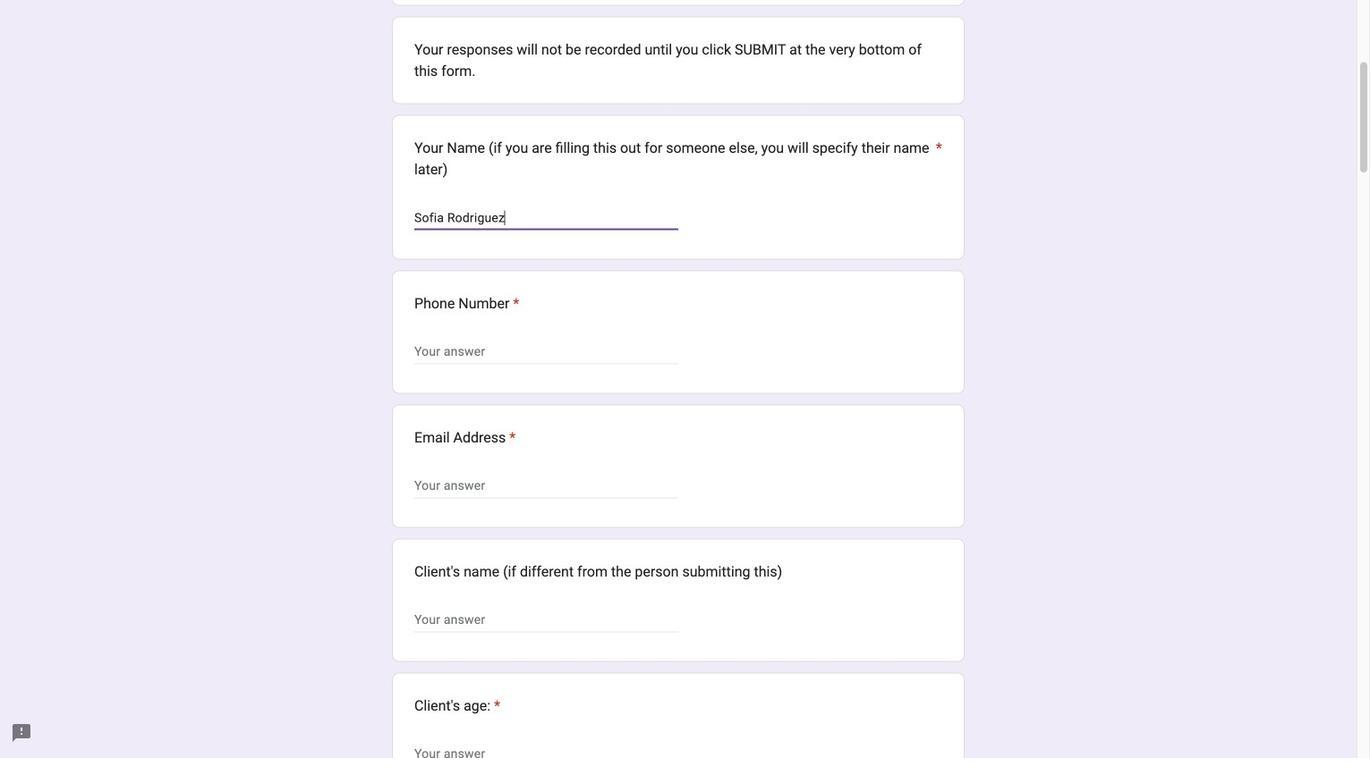 Task type: describe. For each thing, give the bounding box(es) containing it.
2 heading from the top
[[414, 138, 942, 180]]

report a problem to google image
[[11, 723, 32, 745]]

4 heading from the top
[[414, 427, 516, 449]]



Task type: locate. For each thing, give the bounding box(es) containing it.
None text field
[[414, 476, 678, 497], [414, 744, 529, 759], [414, 476, 678, 497], [414, 744, 529, 759]]

1 heading from the top
[[414, 39, 942, 82]]

list item
[[392, 17, 965, 104]]

heading
[[414, 39, 942, 82], [414, 138, 942, 180], [414, 293, 519, 315], [414, 427, 516, 449], [414, 696, 500, 717]]

5 heading from the top
[[414, 696, 500, 717]]

3 heading from the top
[[414, 293, 519, 315]]

list
[[392, 17, 965, 759]]

None text field
[[414, 207, 678, 229], [414, 342, 678, 363], [414, 610, 678, 632], [414, 207, 678, 229], [414, 342, 678, 363], [414, 610, 678, 632]]

required question element
[[932, 138, 942, 180], [510, 293, 519, 315], [506, 427, 516, 449], [491, 696, 500, 717]]



Task type: vqa. For each thing, say whether or not it's contained in the screenshot.
the "Required question" element related to third Heading from the bottom
yes



